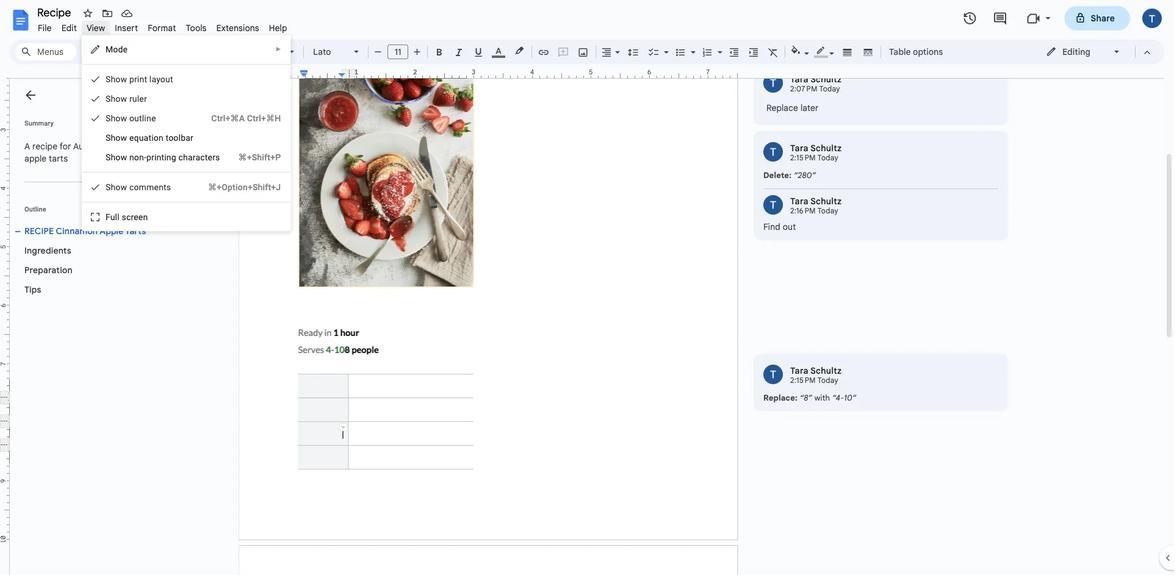 Task type: describe. For each thing, give the bounding box(es) containing it.
"280"
[[794, 170, 816, 180]]

2:07 pm
[[790, 85, 817, 94]]

show non-printing characters s element
[[106, 152, 224, 162]]

⌘+shift+p element
[[224, 151, 281, 164]]

tara for tara schultz icon corresponding to replace
[[790, 74, 808, 85]]

show c omments
[[106, 182, 171, 192]]

⌘+option+shift+j
[[208, 182, 281, 192]]

replace later
[[766, 103, 819, 113]]

show equation toolbar e element
[[106, 133, 197, 143]]

tara schultz 2:16 pm today
[[790, 196, 842, 216]]

application containing share
[[0, 0, 1174, 575]]

non-
[[129, 152, 146, 162]]

more options... image
[[980, 75, 995, 90]]

Rename text field
[[33, 5, 78, 20]]

share button
[[1065, 6, 1130, 31]]

tarts
[[125, 226, 146, 236]]

replace:
[[763, 393, 798, 403]]

show e quation toolbar
[[106, 133, 193, 143]]

full screen u element
[[106, 212, 152, 222]]

ode
[[113, 44, 128, 54]]

omments
[[134, 182, 171, 192]]

menu bar banner
[[0, 0, 1174, 575]]

file
[[38, 23, 52, 33]]

f
[[106, 212, 110, 222]]

show print layout p element
[[106, 74, 177, 84]]

edit menu item
[[57, 21, 82, 35]]

today for tara schultz image corresponding to replace:
[[817, 376, 838, 385]]

show for show outli n e
[[106, 113, 127, 123]]

tools
[[186, 23, 207, 33]]

tips
[[24, 284, 41, 295]]

"4-
[[832, 393, 844, 403]]

delete:
[[763, 170, 792, 180]]

summary heading
[[24, 118, 54, 128]]

today for tara schultz icon for find
[[817, 207, 838, 216]]

tara schultz 2:15 pm today for with
[[790, 366, 842, 385]]

4 schultz from the top
[[810, 366, 842, 376]]

screen
[[122, 212, 148, 222]]

lato
[[313, 46, 331, 57]]

s how non-printing characters
[[106, 152, 220, 162]]

click to select borders image
[[339, 423, 347, 431]]

highlight color image
[[513, 43, 526, 58]]

help
[[269, 23, 287, 33]]

edit
[[61, 23, 77, 33]]

"8"
[[800, 393, 812, 403]]

find
[[763, 222, 780, 232]]

tara schultz image for replace:
[[763, 365, 783, 384]]

show ruler r element
[[106, 94, 151, 104]]

show outli n e
[[106, 113, 156, 123]]

show for show c omments
[[106, 182, 127, 192]]

outline heading
[[10, 204, 176, 222]]

format menu item
[[143, 21, 181, 35]]

schultz inside tara schultz 2:07 pm today
[[810, 74, 842, 85]]

replace: "8" with "4-10"
[[763, 393, 856, 403]]

extensions menu item
[[212, 21, 264, 35]]

10"
[[844, 393, 856, 403]]

menu containing m
[[82, 35, 291, 231]]

format
[[148, 23, 176, 33]]

tara for tara schultz icon for find
[[790, 196, 808, 207]]

ctrl+⌘a
[[211, 113, 245, 123]]

text color image
[[492, 43, 505, 58]]

tara schultz image for replace
[[763, 73, 783, 93]]

options
[[913, 46, 943, 57]]

2:16 pm
[[790, 207, 816, 216]]

recipe cinnamon apple tarts
[[24, 226, 146, 236]]

table options button
[[884, 43, 948, 61]]

insert
[[115, 23, 138, 33]]

extensions
[[216, 23, 259, 33]]

replace
[[766, 103, 798, 113]]

main toolbar
[[76, 0, 949, 473]]

tara for delete:'s tara schultz image
[[790, 143, 808, 153]]

u
[[110, 212, 115, 222]]

uler
[[132, 94, 147, 104]]

mode and view toolbar
[[1037, 40, 1157, 64]]

share
[[1091, 13, 1115, 23]]

r
[[129, 94, 132, 104]]

2:15 pm for "8"
[[790, 376, 816, 385]]

editing button
[[1037, 43, 1130, 61]]

insert image image
[[576, 43, 590, 60]]

show for show p rint layout
[[106, 74, 127, 84]]

cinnamon
[[56, 226, 98, 236]]

Font size text field
[[388, 45, 408, 59]]

⌘+shift+p
[[238, 152, 281, 162]]

mode m element
[[106, 44, 131, 54]]

f u ll screen
[[106, 212, 148, 222]]

tara schultz image for delete:
[[763, 142, 783, 162]]

2:15 pm for "280"
[[790, 153, 816, 163]]

show p rint layout
[[106, 74, 173, 84]]

characters
[[178, 152, 220, 162]]



Task type: locate. For each thing, give the bounding box(es) containing it.
2:15 pm up "8" at the right bottom of the page
[[790, 376, 816, 385]]

0 horizontal spatial e
[[129, 133, 134, 143]]

today right 2:07 pm on the right top of the page
[[819, 85, 840, 94]]

tara up "8" at the right bottom of the page
[[790, 366, 808, 376]]

file menu item
[[33, 21, 57, 35]]

tara schultz 2:07 pm today
[[790, 74, 842, 94]]

ll
[[115, 212, 119, 222]]

show left p
[[106, 74, 127, 84]]

today for tara schultz icon corresponding to replace
[[819, 85, 840, 94]]

show r uler
[[106, 94, 147, 104]]

today up with
[[817, 376, 838, 385]]

later
[[801, 103, 819, 113]]

tara schultz image up the replace
[[763, 73, 783, 93]]

show left c
[[106, 182, 127, 192]]

help menu item
[[264, 21, 292, 35]]

application
[[0, 0, 1174, 575]]

apple
[[100, 226, 123, 236]]

border width image
[[841, 43, 855, 60]]

1 show from the top
[[106, 74, 127, 84]]

tara for tara schultz image corresponding to replace:
[[790, 366, 808, 376]]

show for show r uler
[[106, 94, 127, 104]]

1 vertical spatial tara schultz 2:15 pm today
[[790, 366, 842, 385]]

tara schultz image up replace:
[[763, 365, 783, 384]]

today up tara schultz 2:16 pm today
[[817, 153, 838, 163]]

3 tara from the top
[[790, 196, 808, 207]]

rint
[[134, 74, 147, 84]]

printing
[[146, 152, 176, 162]]

out
[[783, 222, 796, 232]]

schultz up later
[[810, 74, 842, 85]]

schultz up with
[[810, 366, 842, 376]]

tools menu item
[[181, 21, 212, 35]]

1 vertical spatial tara schultz image
[[763, 365, 783, 384]]

Star checkbox
[[79, 5, 96, 22]]

2 tara schultz image from the top
[[763, 195, 783, 215]]

ctrl+⌘a ctrl+⌘h
[[211, 113, 281, 123]]

menu
[[82, 35, 291, 231]]

2:15 pm
[[790, 153, 816, 163], [790, 376, 816, 385]]

tara schultz 2:15 pm today for delete: "280"
[[790, 143, 842, 163]]

c
[[129, 182, 134, 192]]

m ode
[[106, 44, 128, 54]]

4 tara from the top
[[790, 366, 808, 376]]

tara schultz image for find
[[763, 195, 783, 215]]

quation
[[134, 133, 163, 143]]

tara down "280"
[[790, 196, 808, 207]]

today for delete:'s tara schultz image
[[817, 153, 838, 163]]

tara schultz 2:15 pm today up replace: "8" with "4-10"
[[790, 366, 842, 385]]

0 vertical spatial tara schultz image
[[763, 142, 783, 162]]

4 show from the top
[[106, 133, 127, 143]]

tara schultz 2:15 pm today up "280"
[[790, 143, 842, 163]]

e down show outli n e
[[129, 133, 134, 143]]

document outline element
[[10, 79, 176, 575]]

1 tara schultz 2:15 pm today from the top
[[790, 143, 842, 163]]

menu bar containing file
[[33, 16, 292, 36]]

3 schultz from the top
[[810, 196, 842, 207]]

m
[[106, 44, 113, 54]]

tara
[[790, 74, 808, 85], [790, 143, 808, 153], [790, 196, 808, 207], [790, 366, 808, 376]]

0 vertical spatial 2:15 pm
[[790, 153, 816, 163]]

insert menu item
[[110, 21, 143, 35]]

tara inside tara schultz 2:16 pm today
[[790, 196, 808, 207]]

tara up replace later
[[790, 74, 808, 85]]

2 tara schultz image from the top
[[763, 365, 783, 384]]

outline
[[24, 205, 46, 213]]

layout
[[149, 74, 173, 84]]

1 schultz from the top
[[810, 74, 842, 85]]

1 vertical spatial e
[[129, 133, 134, 143]]

1 horizontal spatial e
[[151, 113, 156, 123]]

toolbar
[[166, 133, 193, 143]]

1 vertical spatial 2:15 pm
[[790, 376, 816, 385]]

0 vertical spatial tara schultz image
[[763, 73, 783, 93]]

ctrl+⌘a ctrl+⌘h element
[[197, 112, 281, 124]]

tara up "280"
[[790, 143, 808, 153]]

e right outli
[[151, 113, 156, 123]]

how
[[111, 152, 127, 162]]

tara inside tara schultz 2:07 pm today
[[790, 74, 808, 85]]

menu bar
[[33, 16, 292, 36]]

line & paragraph spacing image
[[626, 43, 640, 60]]

3 show from the top
[[106, 113, 127, 123]]

today inside tara schultz 2:16 pm today
[[817, 207, 838, 216]]

outli
[[129, 113, 146, 123]]

menu bar inside menu bar banner
[[33, 16, 292, 36]]

1 tara schultz image from the top
[[763, 142, 783, 162]]

ctrl+⌘h
[[247, 113, 281, 123]]

schultz up "280"
[[810, 143, 842, 153]]

show left 'r'
[[106, 94, 127, 104]]

p
[[129, 74, 134, 84]]

preparation
[[24, 265, 72, 276]]

Menus field
[[15, 43, 76, 60]]

find out
[[763, 222, 796, 232]]

schultz inside tara schultz 2:16 pm today
[[810, 196, 842, 207]]

delete: "280"
[[763, 170, 816, 180]]

s
[[106, 152, 111, 162]]

show outline n element
[[106, 113, 160, 123]]

show up how
[[106, 133, 127, 143]]

table options
[[889, 46, 943, 57]]

ingredients
[[24, 245, 71, 256]]

1 tara from the top
[[790, 74, 808, 85]]

editing
[[1062, 46, 1090, 57]]

schultz
[[810, 74, 842, 85], [810, 143, 842, 153], [810, 196, 842, 207], [810, 366, 842, 376]]

n
[[146, 113, 151, 123]]

today
[[819, 85, 840, 94], [817, 153, 838, 163], [817, 207, 838, 216], [817, 376, 838, 385]]

2 2:15 pm from the top
[[790, 376, 816, 385]]

2 show from the top
[[106, 94, 127, 104]]

e
[[151, 113, 156, 123], [129, 133, 134, 143]]

show comments c element
[[106, 182, 175, 192]]

0 vertical spatial e
[[151, 113, 156, 123]]

view menu item
[[82, 21, 110, 35]]

schultz down "280"
[[810, 196, 842, 207]]

2:15 pm up "280"
[[790, 153, 816, 163]]

0 vertical spatial tara schultz 2:15 pm today
[[790, 143, 842, 163]]

view
[[87, 23, 105, 33]]

table
[[889, 46, 911, 57]]

Font size field
[[387, 45, 413, 60]]

1 2:15 pm from the top
[[790, 153, 816, 163]]

show
[[106, 74, 127, 84], [106, 94, 127, 104], [106, 113, 127, 123], [106, 133, 127, 143], [106, 182, 127, 192]]

font list. lato selected. option
[[313, 43, 347, 60]]

show left outli
[[106, 113, 127, 123]]

2 tara schultz 2:15 pm today from the top
[[790, 366, 842, 385]]

today inside tara schultz 2:07 pm today
[[819, 85, 840, 94]]

1 tara schultz image from the top
[[763, 73, 783, 93]]

tara schultz 2:15 pm today
[[790, 143, 842, 163], [790, 366, 842, 385]]

1 vertical spatial tara schultz image
[[763, 195, 783, 215]]

2 schultz from the top
[[810, 143, 842, 153]]

summary
[[24, 119, 54, 127]]

border dash image
[[861, 43, 875, 60]]

tara schultz image
[[763, 142, 783, 162], [763, 365, 783, 384]]

with
[[814, 393, 830, 403]]

⌘+option+shift+j element
[[193, 181, 281, 193]]

tara schultz image
[[763, 73, 783, 93], [763, 195, 783, 215]]

tara schultz image up find
[[763, 195, 783, 215]]

show for show e quation toolbar
[[106, 133, 127, 143]]

5 show from the top
[[106, 182, 127, 192]]

►
[[275, 46, 281, 53]]

2 tara from the top
[[790, 143, 808, 153]]

recipe
[[24, 226, 54, 236]]

tara schultz image up delete:
[[763, 142, 783, 162]]

today right "2:16 pm"
[[817, 207, 838, 216]]



Task type: vqa. For each thing, say whether or not it's contained in the screenshot.
Insert "Menu Item"
yes



